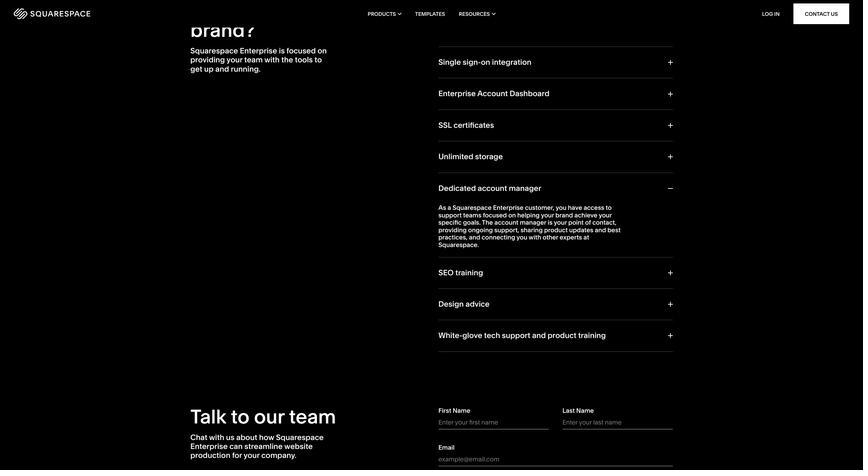 Task type: vqa. For each thing, say whether or not it's contained in the screenshot.
some
no



Task type: describe. For each thing, give the bounding box(es) containing it.
account inside as a squarespace enterprise customer, you have access to support teams focused on helping your brand achieve your specific goals. the account manager is your point of contact, providing ongoing support, sharing product updates and best practices, and connecting you with other experts at squarespace.
[[495, 219, 519, 226]]

streamline
[[244, 442, 283, 451]]

our
[[254, 405, 285, 428]]

the
[[482, 219, 493, 226]]

1 vertical spatial you
[[517, 233, 528, 241]]

on inside the squarespace enterprise is focused on providing your team with the tools to get up and running.
[[318, 46, 327, 55]]

0 vertical spatial training
[[456, 268, 483, 277]]

as
[[439, 204, 446, 212]]

email
[[439, 444, 455, 451]]

on inside as a squarespace enterprise customer, you have access to support teams focused on helping your brand achieve your specific goals. the account manager is your point of contact, providing ongoing support, sharing product updates and best practices, and connecting you with other experts at squarespace.
[[508, 211, 516, 219]]

0 vertical spatial account
[[478, 184, 507, 193]]

seo
[[439, 268, 454, 277]]

achieve
[[575, 211, 598, 219]]

enterprise inside the what can squarespace enterprise do for your brand?
[[190, 0, 285, 22]]

squarespace logo image
[[14, 8, 90, 19]]

unlimited storage
[[439, 152, 503, 161]]

log
[[762, 11, 773, 17]]

with inside chat with us about how squarespace enterprise can streamline website production for your company.
[[209, 433, 224, 442]]

what can squarespace enterprise do for your brand?
[[190, 0, 402, 42]]

with inside as a squarespace enterprise customer, you have access to support teams focused on helping your brand achieve your specific goals. the account manager is your point of contact, providing ongoing support, sharing product updates and best practices, and connecting you with other experts at squarespace.
[[529, 233, 541, 241]]

certificates
[[454, 121, 494, 130]]

brand?
[[190, 18, 255, 42]]

contact us link
[[794, 3, 850, 24]]

chat with us about how squarespace enterprise can streamline website production for your company.
[[190, 433, 324, 460]]

for inside the what can squarespace enterprise do for your brand?
[[319, 0, 344, 22]]

of
[[585, 219, 591, 226]]

for inside chat with us about how squarespace enterprise can streamline website production for your company.
[[232, 451, 242, 460]]

design
[[439, 299, 464, 309]]

website
[[284, 442, 313, 451]]

customer,
[[525, 204, 555, 212]]

practices,
[[439, 233, 468, 241]]

integration
[[492, 58, 532, 67]]

0 vertical spatial manager
[[509, 184, 542, 193]]

squarespace inside the squarespace enterprise is focused on providing your team with the tools to get up and running.
[[190, 46, 238, 55]]

templates
[[415, 11, 445, 17]]

support,
[[494, 226, 519, 234]]

1 vertical spatial team
[[289, 405, 336, 428]]

squarespace inside as a squarespace enterprise customer, you have access to support teams focused on helping your brand achieve your specific goals. the account manager is your point of contact, providing ongoing support, sharing product updates and best practices, and connecting you with other experts at squarespace.
[[453, 204, 492, 212]]

about
[[236, 433, 257, 442]]

is inside the squarespace enterprise is focused on providing your team with the tools to get up and running.
[[279, 46, 285, 55]]

running.
[[231, 64, 261, 74]]

up
[[204, 64, 214, 74]]

contact,
[[593, 219, 617, 226]]

enterprise inside the squarespace enterprise is focused on providing your team with the tools to get up and running.
[[240, 46, 277, 55]]

company.
[[261, 451, 297, 460]]

enterprise inside chat with us about how squarespace enterprise can streamline website production for your company.
[[190, 442, 228, 451]]

what
[[190, 0, 238, 3]]

sharing
[[521, 226, 543, 234]]

sign-
[[463, 58, 481, 67]]

enterprise inside as a squarespace enterprise customer, you have access to support teams focused on helping your brand achieve your specific goals. the account manager is your point of contact, providing ongoing support, sharing product updates and best practices, and connecting you with other experts at squarespace.
[[493, 204, 524, 212]]

your inside the what can squarespace enterprise do for your brand?
[[348, 0, 389, 22]]

last name
[[563, 407, 594, 414]]

in
[[775, 11, 780, 17]]

chat
[[190, 433, 207, 442]]

white-glove tech support and product training
[[439, 331, 606, 340]]

tech
[[484, 331, 500, 340]]

updates
[[569, 226, 594, 234]]

helping
[[518, 211, 540, 219]]

point
[[569, 219, 584, 226]]

ssl
[[439, 121, 452, 130]]

us
[[226, 433, 235, 442]]

a
[[448, 204, 451, 212]]

seo training
[[439, 268, 483, 277]]

dedicated
[[439, 184, 476, 193]]

ongoing
[[468, 226, 493, 234]]

design advice
[[439, 299, 490, 309]]

1 vertical spatial on
[[481, 58, 490, 67]]

0 vertical spatial you
[[556, 204, 567, 212]]



Task type: locate. For each thing, give the bounding box(es) containing it.
access
[[584, 204, 604, 212]]

squarespace inside the what can squarespace enterprise do for your brand?
[[281, 0, 402, 3]]

specific
[[439, 219, 462, 226]]

2 horizontal spatial with
[[529, 233, 541, 241]]

team left the
[[244, 55, 263, 65]]

as a squarespace enterprise customer, you have access to support teams focused on helping your brand achieve your specific goals. the account manager is your point of contact, providing ongoing support, sharing product updates and best practices, and connecting you with other experts at squarespace.
[[439, 204, 621, 249]]

to inside the squarespace enterprise is focused on providing your team with the tools to get up and running.
[[315, 55, 322, 65]]

how
[[259, 433, 274, 442]]

0 horizontal spatial is
[[279, 46, 285, 55]]

with left us
[[209, 433, 224, 442]]

resources button
[[459, 0, 496, 28]]

1 vertical spatial with
[[529, 233, 541, 241]]

1 horizontal spatial team
[[289, 405, 336, 428]]

providing inside the squarespace enterprise is focused on providing your team with the tools to get up and running.
[[190, 55, 225, 65]]

for down us
[[232, 451, 242, 460]]

at
[[584, 233, 589, 241]]

0 vertical spatial team
[[244, 55, 263, 65]]

1 horizontal spatial training
[[578, 331, 606, 340]]

product
[[544, 226, 568, 234], [548, 331, 577, 340]]

do
[[290, 0, 314, 22]]

focused
[[287, 46, 316, 55], [483, 211, 507, 219]]

providing inside as a squarespace enterprise customer, you have access to support teams focused on helping your brand achieve your specific goals. the account manager is your point of contact, providing ongoing support, sharing product updates and best practices, and connecting you with other experts at squarespace.
[[439, 226, 467, 234]]

you down the helping
[[517, 233, 528, 241]]

2 horizontal spatial to
[[606, 204, 612, 212]]

focused up support,
[[483, 211, 507, 219]]

1 vertical spatial providing
[[439, 226, 467, 234]]

other
[[543, 233, 558, 241]]

0 vertical spatial focused
[[287, 46, 316, 55]]

teams
[[463, 211, 482, 219]]

best
[[608, 226, 621, 234]]

1 horizontal spatial name
[[576, 407, 594, 414]]

your
[[348, 0, 389, 22], [227, 55, 243, 65], [541, 211, 554, 219], [599, 211, 612, 219], [554, 219, 567, 226], [244, 451, 260, 460]]

focused down the what can squarespace enterprise do for your brand?
[[287, 46, 316, 55]]

glove
[[463, 331, 482, 340]]

2 name from the left
[[576, 407, 594, 414]]

0 vertical spatial product
[[544, 226, 568, 234]]

connecting
[[482, 233, 515, 241]]

support right tech
[[502, 331, 531, 340]]

0 vertical spatial with
[[264, 55, 280, 65]]

talk
[[190, 405, 226, 428]]

0 horizontal spatial with
[[209, 433, 224, 442]]

products
[[368, 11, 396, 17]]

with left the
[[264, 55, 280, 65]]

is left tools
[[279, 46, 285, 55]]

you
[[556, 204, 567, 212], [517, 233, 528, 241]]

tools
[[295, 55, 313, 65]]

team
[[244, 55, 263, 65], [289, 405, 336, 428]]

support inside as a squarespace enterprise customer, you have access to support teams focused on helping your brand achieve your specific goals. the account manager is your point of contact, providing ongoing support, sharing product updates and best practices, and connecting you with other experts at squarespace.
[[439, 211, 462, 219]]

squarespace
[[281, 0, 402, 3], [190, 46, 238, 55], [453, 204, 492, 212], [276, 433, 324, 442]]

Email email field
[[439, 453, 673, 466]]

to right tools
[[315, 55, 322, 65]]

1 horizontal spatial providing
[[439, 226, 467, 234]]

and inside the squarespace enterprise is focused on providing your team with the tools to get up and running.
[[215, 64, 229, 74]]

name for last name
[[576, 407, 594, 414]]

last
[[563, 407, 575, 414]]

product inside as a squarespace enterprise customer, you have access to support teams focused on helping your brand achieve your specific goals. the account manager is your point of contact, providing ongoing support, sharing product updates and best practices, and connecting you with other experts at squarespace.
[[544, 226, 568, 234]]

single sign-on integration
[[439, 58, 532, 67]]

0 horizontal spatial name
[[453, 407, 471, 414]]

1 horizontal spatial for
[[319, 0, 344, 22]]

you left have
[[556, 204, 567, 212]]

team up website
[[289, 405, 336, 428]]

products button
[[368, 0, 402, 28]]

unlimited
[[439, 152, 474, 161]]

1 horizontal spatial on
[[481, 58, 490, 67]]

enterprise
[[190, 0, 285, 22], [240, 46, 277, 55], [439, 89, 476, 98], [493, 204, 524, 212], [190, 442, 228, 451]]

can inside chat with us about how squarespace enterprise can streamline website production for your company.
[[230, 442, 243, 451]]

1 vertical spatial to
[[606, 204, 612, 212]]

name right first
[[453, 407, 471, 414]]

white-
[[439, 331, 463, 340]]

squarespace logo link
[[14, 8, 181, 19]]

support left "teams" at the top right of page
[[439, 211, 462, 219]]

2 vertical spatial on
[[508, 211, 516, 219]]

have
[[568, 204, 582, 212]]

on up support,
[[508, 211, 516, 219]]

training
[[456, 268, 483, 277], [578, 331, 606, 340]]

0 vertical spatial can
[[243, 0, 276, 3]]

goals.
[[463, 219, 481, 226]]

1 horizontal spatial is
[[548, 219, 553, 226]]

to right access
[[606, 204, 612, 212]]

team inside the squarespace enterprise is focused on providing your team with the tools to get up and running.
[[244, 55, 263, 65]]

name for first name
[[453, 407, 471, 414]]

1 vertical spatial can
[[230, 442, 243, 451]]

1 horizontal spatial support
[[502, 331, 531, 340]]

with
[[264, 55, 280, 65], [529, 233, 541, 241], [209, 433, 224, 442]]

for
[[319, 0, 344, 22], [232, 451, 242, 460]]

on right tools
[[318, 46, 327, 55]]

name right last
[[576, 407, 594, 414]]

Last Name text field
[[563, 416, 673, 429]]

0 horizontal spatial providing
[[190, 55, 225, 65]]

account up "connecting"
[[495, 219, 519, 226]]

1 horizontal spatial focused
[[483, 211, 507, 219]]

brand
[[556, 211, 573, 219]]

talk to our team
[[190, 405, 336, 428]]

squarespace enterprise is focused on providing your team with the tools to get up and running.
[[190, 46, 327, 74]]

is up other at right
[[548, 219, 553, 226]]

0 horizontal spatial training
[[456, 268, 483, 277]]

0 vertical spatial is
[[279, 46, 285, 55]]

first name
[[439, 407, 471, 414]]

0 horizontal spatial focused
[[287, 46, 316, 55]]

providing up squarespace.
[[439, 226, 467, 234]]

production
[[190, 451, 230, 460]]

1 horizontal spatial to
[[315, 55, 322, 65]]

can
[[243, 0, 276, 3], [230, 442, 243, 451]]

1 vertical spatial is
[[548, 219, 553, 226]]

with inside the squarespace enterprise is focused on providing your team with the tools to get up and running.
[[264, 55, 280, 65]]

your inside the squarespace enterprise is focused on providing your team with the tools to get up and running.
[[227, 55, 243, 65]]

0 vertical spatial for
[[319, 0, 344, 22]]

0 vertical spatial on
[[318, 46, 327, 55]]

manager up customer,
[[509, 184, 542, 193]]

1 vertical spatial focused
[[483, 211, 507, 219]]

1 vertical spatial account
[[495, 219, 519, 226]]

manager down customer,
[[520, 219, 546, 226]]

0 vertical spatial support
[[439, 211, 462, 219]]

log             in link
[[762, 11, 780, 17]]

us
[[831, 11, 838, 17]]

account
[[477, 89, 508, 98]]

to
[[315, 55, 322, 65], [606, 204, 612, 212], [231, 405, 250, 428]]

2 vertical spatial to
[[231, 405, 250, 428]]

manager
[[509, 184, 542, 193], [520, 219, 546, 226]]

0 horizontal spatial you
[[517, 233, 528, 241]]

log             in
[[762, 11, 780, 17]]

First Name text field
[[439, 416, 549, 429]]

single
[[439, 58, 461, 67]]

1 vertical spatial support
[[502, 331, 531, 340]]

focused inside the squarespace enterprise is focused on providing your team with the tools to get up and running.
[[287, 46, 316, 55]]

to inside as a squarespace enterprise customer, you have access to support teams focused on helping your brand achieve your specific goals. the account manager is your point of contact, providing ongoing support, sharing product updates and best practices, and connecting you with other experts at squarespace.
[[606, 204, 612, 212]]

2 vertical spatial with
[[209, 433, 224, 442]]

contact
[[805, 11, 830, 17]]

1 horizontal spatial you
[[556, 204, 567, 212]]

0 vertical spatial providing
[[190, 55, 225, 65]]

name
[[453, 407, 471, 414], [576, 407, 594, 414]]

0 horizontal spatial on
[[318, 46, 327, 55]]

squarespace inside chat with us about how squarespace enterprise can streamline website production for your company.
[[276, 433, 324, 442]]

your inside chat with us about how squarespace enterprise can streamline website production for your company.
[[244, 451, 260, 460]]

0 horizontal spatial to
[[231, 405, 250, 428]]

squarespace.
[[439, 241, 479, 249]]

1 horizontal spatial with
[[264, 55, 280, 65]]

for right do
[[319, 0, 344, 22]]

account down storage
[[478, 184, 507, 193]]

the
[[281, 55, 293, 65]]

ssl certificates
[[439, 121, 494, 130]]

get
[[190, 64, 202, 74]]

2 horizontal spatial on
[[508, 211, 516, 219]]

is
[[279, 46, 285, 55], [548, 219, 553, 226]]

dashboard
[[510, 89, 550, 98]]

on left integration
[[481, 58, 490, 67]]

and
[[215, 64, 229, 74], [595, 226, 606, 234], [469, 233, 480, 241], [532, 331, 546, 340]]

experts
[[560, 233, 582, 241]]

1 vertical spatial for
[[232, 451, 242, 460]]

enterprise account dashboard
[[439, 89, 550, 98]]

1 vertical spatial product
[[548, 331, 577, 340]]

advice
[[466, 299, 490, 309]]

can inside the what can squarespace enterprise do for your brand?
[[243, 0, 276, 3]]

contact us
[[805, 11, 838, 17]]

storage
[[475, 152, 503, 161]]

1 name from the left
[[453, 407, 471, 414]]

providing down brand?
[[190, 55, 225, 65]]

manager inside as a squarespace enterprise customer, you have access to support teams focused on helping your brand achieve your specific goals. the account manager is your point of contact, providing ongoing support, sharing product updates and best practices, and connecting you with other experts at squarespace.
[[520, 219, 546, 226]]

first
[[439, 407, 451, 414]]

0 horizontal spatial team
[[244, 55, 263, 65]]

0 horizontal spatial for
[[232, 451, 242, 460]]

1 vertical spatial training
[[578, 331, 606, 340]]

focused inside as a squarespace enterprise customer, you have access to support teams focused on helping your brand achieve your specific goals. the account manager is your point of contact, providing ongoing support, sharing product updates and best practices, and connecting you with other experts at squarespace.
[[483, 211, 507, 219]]

templates link
[[415, 0, 445, 28]]

1 vertical spatial manager
[[520, 219, 546, 226]]

with left other at right
[[529, 233, 541, 241]]

dedicated account manager
[[439, 184, 542, 193]]

0 vertical spatial to
[[315, 55, 322, 65]]

is inside as a squarespace enterprise customer, you have access to support teams focused on helping your brand achieve your specific goals. the account manager is your point of contact, providing ongoing support, sharing product updates and best practices, and connecting you with other experts at squarespace.
[[548, 219, 553, 226]]

resources
[[459, 11, 490, 17]]

0 horizontal spatial support
[[439, 211, 462, 219]]

to up about
[[231, 405, 250, 428]]

support
[[439, 211, 462, 219], [502, 331, 531, 340]]



